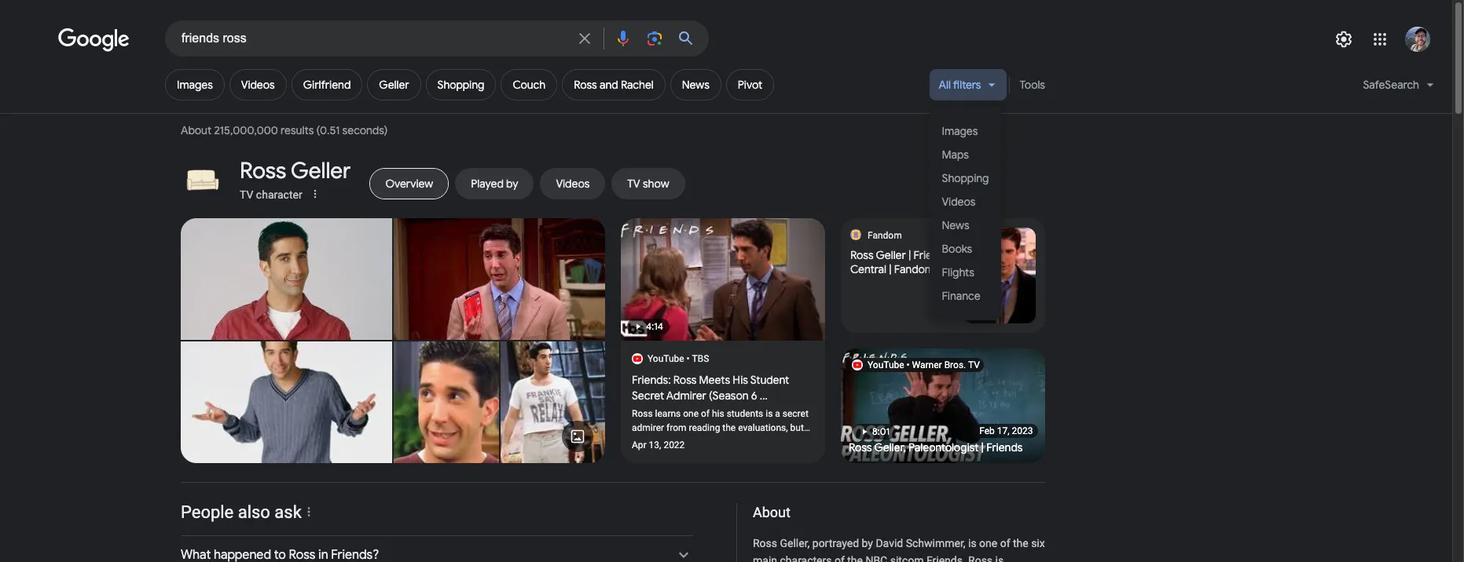 Task type: vqa. For each thing, say whether or not it's contained in the screenshot.
the top News
yes



Task type: describe. For each thing, give the bounding box(es) containing it.
books link
[[930, 237, 1002, 261]]

1 horizontal spatial friends
[[987, 441, 1023, 455]]

of for (season
[[701, 409, 710, 420]]

google image
[[58, 28, 130, 52]]

images for maps
[[942, 124, 978, 138]]

girl
[[711, 437, 724, 448]]

videos inside menu
[[942, 195, 976, 209]]

ross geller, portrayed by david schwimmer, is one of the six main characters of the nbc sitcom friends. ross i
[[753, 538, 1045, 563]]

ross inside ross geller | friends central | fandom
[[851, 248, 874, 263]]

tv style icons of 2020: how friends' ross geller pivoted ... image
[[500, 342, 605, 464]]

feb 17, 2023
[[979, 426, 1033, 437]]

finance
[[942, 289, 981, 303]]

0 vertical spatial news link
[[670, 69, 721, 101]]

add couch element
[[513, 78, 546, 92]]

schwimmer,
[[906, 538, 966, 550]]

2023
[[1012, 426, 1033, 437]]

menu containing images
[[930, 107, 1002, 321]]

portrayed
[[813, 538, 859, 550]]

1 vertical spatial news link
[[930, 214, 1002, 237]]

ask
[[275, 503, 302, 523]]

reading
[[689, 423, 720, 434]]

the friends fan theory that will have you looking twice at ross image
[[394, 342, 499, 464]]

0 vertical spatial videos link
[[229, 69, 287, 101]]

ross geller, paleontologist | friends
[[849, 441, 1023, 455]]

2 vertical spatial the
[[848, 555, 863, 563]]

friends:
[[632, 373, 671, 388]]

feb
[[979, 426, 995, 437]]

one inside ross geller, portrayed by david schwimmer, is one of the six main characters of the nbc sitcom friends. ross i
[[980, 538, 998, 550]]

• for tbs
[[687, 354, 690, 365]]

admirer
[[632, 423, 664, 434]]

unsure
[[651, 437, 679, 448]]

he's
[[632, 437, 648, 448]]

tools
[[1020, 78, 1045, 92]]

flights
[[942, 265, 975, 279]]

1 vertical spatial videos link
[[930, 190, 1002, 214]]

0 horizontal spatial |
[[889, 263, 892, 277]]

admirer
[[666, 389, 707, 403]]

ross geller created black mirror's san junipero? image
[[181, 342, 392, 464]]

results
[[281, 123, 314, 138]]

0 horizontal spatial tv
[[240, 189, 253, 201]]

2022
[[664, 440, 685, 451]]

from
[[667, 423, 687, 434]]

1 horizontal spatial news
[[942, 218, 970, 232]]

(0.51
[[316, 123, 340, 138]]

people
[[181, 503, 234, 523]]

6
[[751, 389, 757, 403]]

character
[[256, 189, 302, 201]]

or
[[726, 437, 735, 448]]

his
[[712, 409, 725, 420]]

add geller element
[[379, 78, 409, 92]]

six
[[1031, 538, 1045, 550]]

evaluations,
[[738, 423, 788, 434]]

215,000,000
[[214, 123, 278, 138]]

nbc
[[866, 555, 888, 563]]

student.
[[754, 437, 789, 448]]

17,
[[997, 426, 1009, 437]]

all filters
[[939, 78, 981, 92]]

1 vertical spatial a
[[703, 437, 708, 448]]

ross geller | friends central | fandom
[[851, 248, 950, 277]]

youtube for youtube • warner bros. tv
[[868, 360, 904, 371]]

maps link
[[930, 143, 1002, 167]]

couch link
[[501, 69, 557, 101]]

web result image image
[[964, 228, 1036, 324]]

by
[[862, 538, 873, 550]]

1 horizontal spatial shopping
[[942, 171, 989, 185]]

0 vertical spatial shopping
[[437, 78, 485, 92]]

ross inside ross and rachel link
[[574, 78, 597, 92]]

his
[[733, 373, 748, 388]]

about 215,000,000 results (0.51 seconds)
[[181, 123, 390, 138]]

all
[[939, 78, 951, 92]]

tools button
[[1013, 69, 1053, 101]]

friends.
[[927, 555, 966, 563]]

it's
[[689, 437, 701, 448]]

geller for ross geller
[[291, 157, 351, 186]]

all filters button
[[930, 69, 1007, 107]]

search by voice image
[[614, 29, 633, 48]]

david
[[876, 538, 903, 550]]

geller link
[[367, 69, 421, 101]]

...
[[760, 389, 768, 403]]

bros.
[[945, 360, 966, 371]]

0 vertical spatial videos
[[241, 78, 275, 92]]

girlfriend
[[303, 78, 351, 92]]

of for one
[[835, 555, 845, 563]]

more options element
[[307, 186, 323, 202]]

also
[[238, 503, 270, 523]]

geller, for portrayed
[[780, 538, 810, 550]]

seconds)
[[342, 123, 388, 138]]

one inside friends: ross meets his student secret admirer (season 6 ... ross learns one of his students is a secret admirer from reading the evaluations, but he's unsure if it's a girl or boy student. apr 13, 2022
[[683, 409, 699, 420]]

safesearch button
[[1354, 69, 1444, 107]]

more options image
[[309, 188, 321, 200]]

13,
[[649, 440, 661, 451]]

if
[[681, 437, 687, 448]]

2 horizontal spatial |
[[981, 441, 984, 455]]



Task type: locate. For each thing, give the bounding box(es) containing it.
student
[[751, 373, 789, 388]]

couch
[[513, 78, 546, 92]]

a right it's in the left of the page
[[703, 437, 708, 448]]

0 horizontal spatial news link
[[670, 69, 721, 101]]

0 horizontal spatial a
[[703, 437, 708, 448]]

add ross and rachel element
[[574, 78, 654, 92]]

menu
[[930, 107, 1002, 321]]

1 vertical spatial of
[[1000, 538, 1011, 550]]

one down the admirer at the left bottom
[[683, 409, 699, 420]]

0 vertical spatial images
[[177, 78, 213, 92]]

is right schwimmer,
[[968, 538, 977, 550]]

0 vertical spatial about
[[181, 123, 212, 138]]

news left the pivot link
[[682, 78, 710, 92]]

1 horizontal spatial a
[[775, 409, 780, 420]]

of left the six
[[1000, 538, 1011, 550]]

1 horizontal spatial one
[[980, 538, 998, 550]]

tv left the character
[[240, 189, 253, 201]]

a left secret
[[775, 409, 780, 420]]

images inside menu
[[942, 124, 978, 138]]

youtube up friends:
[[648, 354, 684, 365]]

finance link
[[930, 285, 1002, 308]]

0 horizontal spatial about
[[181, 123, 212, 138]]

about up main
[[753, 505, 791, 521]]

secret
[[632, 389, 664, 403]]

shopping down maps link
[[942, 171, 989, 185]]

ross geller
[[240, 157, 351, 186]]

1 horizontal spatial •
[[907, 360, 910, 371]]

0 vertical spatial geller,
[[875, 441, 906, 455]]

tbs
[[692, 354, 709, 365]]

videos up books
[[942, 195, 976, 209]]

one
[[683, 409, 699, 420], [980, 538, 998, 550]]

0 horizontal spatial the
[[723, 423, 736, 434]]

0 horizontal spatial geller,
[[780, 538, 810, 550]]

youtube
[[648, 354, 684, 365], [868, 360, 904, 371]]

add girlfriend element
[[303, 78, 351, 92]]

1 vertical spatial geller
[[291, 157, 351, 186]]

0 vertical spatial images link
[[165, 69, 225, 101]]

fandom
[[868, 230, 902, 241], [894, 263, 935, 277]]

but
[[790, 423, 804, 434]]

news link left the pivot link
[[670, 69, 721, 101]]

books
[[942, 242, 973, 256]]

of left his
[[701, 409, 710, 420]]

apr
[[632, 440, 647, 451]]

is up evaluations, on the bottom of the page
[[766, 409, 773, 420]]

of inside friends: ross meets his student secret admirer (season 6 ... ross learns one of his students is a secret admirer from reading the evaluations, but he's unsure if it's a girl or boy student. apr 13, 2022
[[701, 409, 710, 420]]

filters
[[953, 78, 981, 92]]

about for about 215,000,000 results (0.51 seconds)
[[181, 123, 212, 138]]

students
[[727, 409, 763, 420]]

friends: ross meets his student secret admirer (season 6 ... ross learns one of his students is a secret admirer from reading the evaluations, but he's unsure if it's a girl or boy student. apr 13, 2022
[[632, 373, 809, 451]]

friends down feb 17, 2023
[[987, 441, 1023, 455]]

geller for ross geller | friends central | fandom
[[876, 248, 906, 263]]

shopping link down maps at the right
[[930, 167, 1002, 190]]

• left 'tbs'
[[687, 354, 690, 365]]

0 horizontal spatial friends
[[914, 248, 950, 263]]

david schwimmer initially turned down the role of ross in ... image
[[394, 219, 605, 340]]

sitcom
[[890, 555, 924, 563]]

geller inside ross geller | friends central | fandom
[[876, 248, 906, 263]]

ross
[[574, 78, 597, 92], [240, 157, 286, 186], [851, 248, 874, 263], [673, 373, 697, 388], [632, 409, 653, 420], [849, 441, 872, 455], [753, 538, 777, 550], [968, 555, 993, 563]]

about left '215,000,000'
[[181, 123, 212, 138]]

meets
[[699, 373, 730, 388]]

of down "portrayed"
[[835, 555, 845, 563]]

0 horizontal spatial images
[[177, 78, 213, 92]]

flights link
[[930, 261, 1002, 285]]

fandom inside ross geller | friends central | fandom
[[894, 263, 935, 277]]

characters
[[780, 555, 832, 563]]

0 vertical spatial the
[[723, 423, 736, 434]]

people also ask
[[181, 503, 302, 523]]

0 horizontal spatial of
[[701, 409, 710, 420]]

0 horizontal spatial is
[[766, 409, 773, 420]]

(season
[[709, 389, 749, 403]]

secret
[[783, 409, 809, 420]]

here's why ross gellar is the worst in 'friends' - purewow image
[[181, 219, 392, 340]]

•
[[687, 354, 690, 365], [907, 360, 910, 371]]

1 horizontal spatial geller
[[379, 78, 409, 92]]

2 horizontal spatial geller
[[876, 248, 906, 263]]

news up books
[[942, 218, 970, 232]]

a
[[775, 409, 780, 420], [703, 437, 708, 448]]

paleontologist
[[909, 441, 979, 455]]

news link up books
[[930, 214, 1002, 237]]

about
[[181, 123, 212, 138], [753, 505, 791, 521]]

girlfriend link
[[291, 69, 363, 101]]

the up or
[[723, 423, 736, 434]]

news
[[682, 78, 710, 92], [942, 218, 970, 232]]

main
[[753, 555, 777, 563]]

1 horizontal spatial tv
[[968, 360, 980, 371]]

0 vertical spatial friends
[[914, 248, 950, 263]]

• for warner
[[907, 360, 910, 371]]

1 horizontal spatial images
[[942, 124, 978, 138]]

0 vertical spatial tv
[[240, 189, 253, 201]]

1 horizontal spatial shopping link
[[930, 167, 1002, 190]]

0 horizontal spatial •
[[687, 354, 690, 365]]

0 vertical spatial geller
[[379, 78, 409, 92]]

search by image image
[[645, 29, 664, 48]]

geller up more options element
[[291, 157, 351, 186]]

1 vertical spatial one
[[980, 538, 998, 550]]

1 horizontal spatial videos link
[[930, 190, 1002, 214]]

0 horizontal spatial news
[[682, 78, 710, 92]]

images link for videos
[[165, 69, 225, 101]]

0 horizontal spatial images link
[[165, 69, 225, 101]]

1 horizontal spatial about
[[753, 505, 791, 521]]

tv right bros.
[[968, 360, 980, 371]]

maps
[[942, 147, 969, 162]]

pivot link
[[726, 69, 774, 101]]

videos link
[[229, 69, 287, 101], [930, 190, 1002, 214]]

the down by
[[848, 555, 863, 563]]

2 horizontal spatial of
[[1000, 538, 1011, 550]]

youtube for youtube • tbs
[[648, 354, 684, 365]]

0 vertical spatial shopping link
[[426, 69, 496, 101]]

warner
[[912, 360, 942, 371]]

learns
[[655, 409, 681, 420]]

|
[[909, 248, 911, 263], [889, 263, 892, 277], [981, 441, 984, 455]]

0 horizontal spatial shopping
[[437, 78, 485, 92]]

videos link up books "link"
[[930, 190, 1002, 214]]

tab list
[[181, 157, 1045, 204]]

fandom up ross geller | friends central | fandom
[[868, 230, 902, 241]]

1 horizontal spatial youtube
[[868, 360, 904, 371]]

geller, up the characters
[[780, 538, 810, 550]]

add pivot element
[[738, 78, 763, 92]]

1 vertical spatial fandom
[[894, 263, 935, 277]]

friends inside ross geller | friends central | fandom
[[914, 248, 950, 263]]

about inside heading
[[753, 505, 791, 521]]

0 horizontal spatial youtube
[[648, 354, 684, 365]]

1 vertical spatial friends
[[987, 441, 1023, 455]]

geller left books
[[876, 248, 906, 263]]

1 vertical spatial is
[[968, 538, 977, 550]]

0 horizontal spatial shopping link
[[426, 69, 496, 101]]

1 vertical spatial images
[[942, 124, 978, 138]]

1 vertical spatial shopping
[[942, 171, 989, 185]]

boy
[[737, 437, 752, 448]]

shopping right add geller element
[[437, 78, 485, 92]]

ross and rachel
[[574, 78, 654, 92]]

1 vertical spatial geller,
[[780, 538, 810, 550]]

0 vertical spatial fandom
[[868, 230, 902, 241]]

1 horizontal spatial is
[[968, 538, 977, 550]]

of
[[701, 409, 710, 420], [1000, 538, 1011, 550], [835, 555, 845, 563]]

0 vertical spatial news
[[682, 78, 710, 92]]

rachel
[[621, 78, 654, 92]]

images link up maps at the right
[[930, 119, 1002, 143]]

1 horizontal spatial the
[[848, 555, 863, 563]]

is
[[766, 409, 773, 420], [968, 538, 977, 550]]

None search field
[[0, 20, 709, 57]]

0 horizontal spatial videos link
[[229, 69, 287, 101]]

2 vertical spatial geller
[[876, 248, 906, 263]]

1 horizontal spatial geller,
[[875, 441, 906, 455]]

0 horizontal spatial one
[[683, 409, 699, 420]]

1 vertical spatial news
[[942, 218, 970, 232]]

one left the six
[[980, 538, 998, 550]]

Search search field
[[182, 30, 566, 50]]

images link
[[165, 69, 225, 101], [930, 119, 1002, 143]]

ross geller heading
[[240, 157, 351, 186]]

friends
[[914, 248, 950, 263], [987, 441, 1023, 455]]

ross and rachel link
[[562, 69, 666, 101]]

geller
[[379, 78, 409, 92], [291, 157, 351, 186], [876, 248, 906, 263]]

shopping
[[437, 78, 485, 92], [942, 171, 989, 185]]

geller, inside ross geller, portrayed by david schwimmer, is one of the six main characters of the nbc sitcom friends. ross i
[[780, 538, 810, 550]]

1 horizontal spatial of
[[835, 555, 845, 563]]

images link up '215,000,000'
[[165, 69, 225, 101]]

and
[[600, 78, 618, 92]]

about heading
[[753, 504, 1045, 523]]

1 vertical spatial about
[[753, 505, 791, 521]]

1 horizontal spatial |
[[909, 248, 911, 263]]

central
[[851, 263, 887, 277]]

• left warner
[[907, 360, 910, 371]]

images
[[177, 78, 213, 92], [942, 124, 978, 138]]

favicon for website that hosts the video image
[[853, 361, 862, 370]]

2 horizontal spatial the
[[1013, 538, 1029, 550]]

geller, left paleontologist
[[875, 441, 906, 455]]

videos up '215,000,000'
[[241, 78, 275, 92]]

people also ask heading
[[181, 503, 693, 524]]

geller down search search box
[[379, 78, 409, 92]]

1 vertical spatial the
[[1013, 538, 1029, 550]]

1 vertical spatial tv
[[968, 360, 980, 371]]

0 vertical spatial of
[[701, 409, 710, 420]]

geller, for paleontologist
[[875, 441, 906, 455]]

0 vertical spatial a
[[775, 409, 780, 420]]

about for about
[[753, 505, 791, 521]]

1 vertical spatial images link
[[930, 119, 1002, 143]]

1 horizontal spatial videos
[[942, 195, 976, 209]]

0 vertical spatial is
[[766, 409, 773, 420]]

1 vertical spatial shopping link
[[930, 167, 1002, 190]]

shopping link
[[426, 69, 496, 101], [930, 167, 1002, 190]]

1 horizontal spatial news link
[[930, 214, 1002, 237]]

videos link up '215,000,000'
[[229, 69, 287, 101]]

news link
[[670, 69, 721, 101], [930, 214, 1002, 237]]

youtube • tbs
[[648, 354, 709, 365]]

0 vertical spatial one
[[683, 409, 699, 420]]

is inside friends: ross meets his student secret admirer (season 6 ... ross learns one of his students is a secret admirer from reading the evaluations, but he's unsure if it's a girl or boy student. apr 13, 2022
[[766, 409, 773, 420]]

0 horizontal spatial geller
[[291, 157, 351, 186]]

tv character
[[240, 189, 302, 201]]

is inside ross geller, portrayed by david schwimmer, is one of the six main characters of the nbc sitcom friends. ross i
[[968, 538, 977, 550]]

shopping link right add geller element
[[426, 69, 496, 101]]

pivot
[[738, 78, 763, 92]]

1 horizontal spatial images link
[[930, 119, 1002, 143]]

2 vertical spatial of
[[835, 555, 845, 563]]

youtube • warner bros. tv
[[868, 360, 980, 371]]

fandom left flights
[[894, 263, 935, 277]]

images for videos
[[177, 78, 213, 92]]

1 vertical spatial videos
[[942, 195, 976, 209]]

the inside friends: ross meets his student secret admirer (season 6 ... ross learns one of his students is a secret admirer from reading the evaluations, but he's unsure if it's a girl or boy student. apr 13, 2022
[[723, 423, 736, 434]]

youtube right favicon for website that hosts the video
[[868, 360, 904, 371]]

safesearch
[[1363, 78, 1420, 92]]

friends up flights
[[914, 248, 950, 263]]

images link for maps
[[930, 119, 1002, 143]]

tv
[[240, 189, 253, 201], [968, 360, 980, 371]]

0 horizontal spatial videos
[[241, 78, 275, 92]]

the left the six
[[1013, 538, 1029, 550]]



